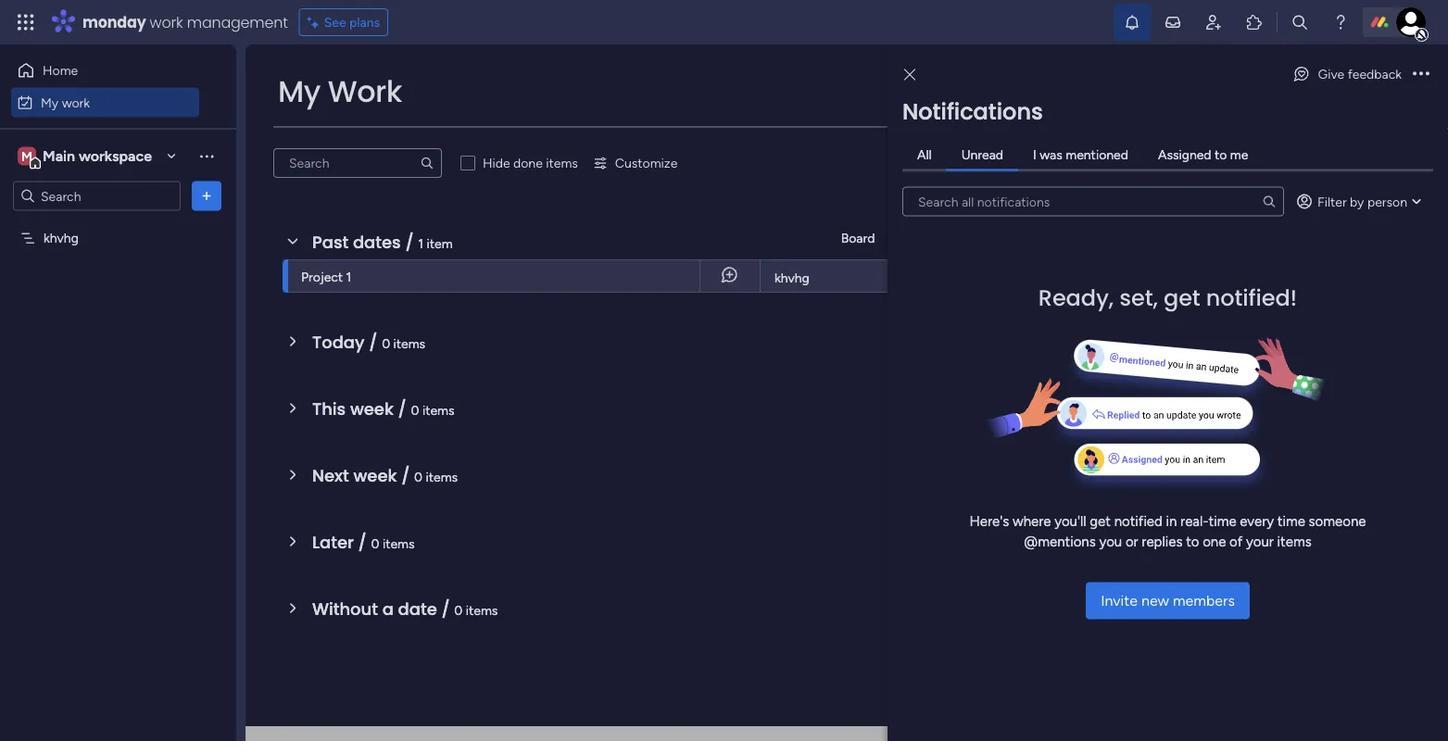 Task type: locate. For each thing, give the bounding box(es) containing it.
columns
[[1214, 133, 1263, 149]]

0 right today
[[382, 335, 390, 351]]

None search field
[[903, 187, 1285, 216]]

hide done items
[[483, 155, 578, 171]]

column right date on the top right
[[1139, 310, 1184, 326]]

0 inside later / 0 items
[[371, 536, 380, 551]]

0 right date
[[454, 602, 463, 618]]

0 vertical spatial work
[[150, 12, 183, 32]]

items right your
[[1278, 534, 1312, 551]]

week for next
[[354, 464, 397, 487]]

like
[[1368, 133, 1387, 149]]

get up you
[[1090, 513, 1111, 530]]

get inside here's where you'll get notified in real-time every time someone @mentions you or replies to one of your items
[[1090, 513, 1111, 530]]

Filter dashboard by text search field
[[273, 148, 442, 178]]

m
[[21, 148, 32, 164]]

week right "next"
[[354, 464, 397, 487]]

items up the "next week / 0 items"
[[423, 402, 455, 418]]

0 up the "next week / 0 items"
[[411, 402, 419, 418]]

board
[[841, 230, 875, 246]]

1 vertical spatial khvhg
[[775, 270, 810, 286]]

real-
[[1181, 513, 1209, 530]]

week right this
[[350, 397, 394, 421]]

search everything image
[[1291, 13, 1310, 32]]

select product image
[[17, 13, 35, 32]]

items right later
[[383, 536, 415, 551]]

management
[[187, 12, 288, 32]]

past
[[312, 230, 349, 254]]

my down the home
[[41, 95, 59, 110]]

this
[[312, 397, 346, 421]]

new
[[1142, 592, 1170, 610]]

0 right later
[[371, 536, 380, 551]]

customize
[[615, 155, 678, 171]]

0 vertical spatial get
[[1164, 282, 1201, 313]]

this week / 0 items
[[312, 397, 455, 421]]

1 horizontal spatial 1
[[418, 235, 424, 251]]

main content containing past dates /
[[246, 44, 1449, 741]]

plans
[[349, 14, 380, 30]]

the
[[1145, 133, 1165, 149]]

work inside button
[[62, 95, 90, 110]]

1 horizontal spatial work
[[150, 12, 183, 32]]

without
[[312, 597, 378, 621]]

invite members image
[[1205, 13, 1223, 32]]

0 inside the "next week / 0 items"
[[414, 469, 423, 485]]

1 vertical spatial column
[[1153, 356, 1198, 372]]

1
[[418, 235, 424, 251], [346, 269, 352, 285]]

0 horizontal spatial time
[[1209, 513, 1237, 530]]

to down real-
[[1186, 534, 1200, 551]]

work
[[328, 71, 402, 112]]

my work
[[41, 95, 90, 110]]

home button
[[11, 56, 199, 85]]

work down the home
[[62, 95, 90, 110]]

to
[[1390, 133, 1403, 149], [1215, 147, 1227, 163], [1186, 534, 1200, 551]]

None search field
[[273, 148, 442, 178]]

items right date
[[466, 602, 498, 618]]

0 horizontal spatial my
[[41, 95, 59, 110]]

members
[[1173, 592, 1235, 610]]

your
[[1247, 534, 1274, 551]]

where
[[1013, 513, 1051, 530]]

ready,
[[1039, 282, 1114, 313]]

column right priority
[[1153, 356, 1198, 372]]

my left 'work'
[[278, 71, 321, 112]]

0 vertical spatial 1
[[418, 235, 424, 251]]

boards,
[[1168, 133, 1210, 149]]

time
[[1209, 513, 1237, 530], [1278, 513, 1306, 530]]

dates
[[353, 230, 401, 254]]

next
[[312, 464, 349, 487]]

every
[[1240, 513, 1274, 530]]

a
[[382, 597, 394, 621]]

1 left item
[[418, 235, 424, 251]]

give feedback
[[1318, 66, 1402, 82]]

later
[[312, 531, 354, 554]]

week
[[350, 397, 394, 421], [354, 464, 397, 487]]

0 down "this week / 0 items"
[[414, 469, 423, 485]]

1 right project
[[346, 269, 352, 285]]

1 vertical spatial get
[[1090, 513, 1111, 530]]

items down "this week / 0 items"
[[426, 469, 458, 485]]

priority column
[[1108, 356, 1198, 372]]

khvhg inside 'list box'
[[44, 230, 79, 246]]

and
[[1266, 133, 1287, 149]]

1 horizontal spatial my
[[278, 71, 321, 112]]

0 vertical spatial column
[[1139, 310, 1184, 326]]

column
[[1139, 310, 1184, 326], [1153, 356, 1198, 372]]

items inside "this week / 0 items"
[[423, 402, 455, 418]]

unread
[[962, 147, 1004, 163]]

time up one
[[1209, 513, 1237, 530]]

1 vertical spatial work
[[62, 95, 90, 110]]

project 1
[[301, 269, 352, 285]]

to right 'like'
[[1390, 133, 1403, 149]]

2 time from the left
[[1278, 513, 1306, 530]]

dialog
[[888, 44, 1449, 741]]

1 vertical spatial 1
[[346, 269, 352, 285]]

items inside later / 0 items
[[383, 536, 415, 551]]

next week / 0 items
[[312, 464, 458, 487]]

people
[[1108, 171, 1148, 187]]

time right every
[[1278, 513, 1306, 530]]

option
[[0, 222, 236, 225]]

week for this
[[350, 397, 394, 421]]

dialog containing notifications
[[888, 44, 1449, 741]]

get right set, on the top of the page
[[1164, 282, 1201, 313]]

people
[[1290, 133, 1330, 149]]

without a date / 0 items
[[312, 597, 498, 621]]

i
[[1033, 147, 1037, 163]]

column for date column
[[1139, 310, 1184, 326]]

main content
[[246, 44, 1449, 741]]

to left me
[[1215, 147, 1227, 163]]

past dates / 1 item
[[312, 230, 453, 254]]

apps image
[[1246, 13, 1264, 32]]

get
[[1164, 282, 1201, 313], [1090, 513, 1111, 530]]

in
[[1166, 513, 1177, 530]]

give
[[1318, 66, 1345, 82]]

/ up the "next week / 0 items"
[[398, 397, 407, 421]]

my inside button
[[41, 95, 59, 110]]

items up "this week / 0 items"
[[393, 335, 426, 351]]

am
[[1343, 269, 1361, 284]]

0 horizontal spatial khvhg
[[44, 230, 79, 246]]

search image
[[420, 156, 435, 171]]

1 vertical spatial week
[[354, 464, 397, 487]]

work right monday
[[150, 12, 183, 32]]

1 horizontal spatial to
[[1215, 147, 1227, 163]]

of
[[1230, 534, 1243, 551]]

was
[[1040, 147, 1063, 163]]

nov
[[1264, 269, 1287, 284]]

0 horizontal spatial work
[[62, 95, 90, 110]]

priority
[[1108, 356, 1150, 372]]

items inside the "next week / 0 items"
[[426, 469, 458, 485]]

invite new members
[[1101, 592, 1235, 610]]

here's
[[970, 513, 1009, 530]]

my work
[[278, 71, 402, 112]]

0 vertical spatial khvhg
[[44, 230, 79, 246]]

home
[[43, 63, 78, 78]]

0 horizontal spatial get
[[1090, 513, 1111, 530]]

0 inside today / 0 items
[[382, 335, 390, 351]]

1 horizontal spatial time
[[1278, 513, 1306, 530]]

/ right date
[[442, 597, 450, 621]]

notified
[[1115, 513, 1163, 530]]

my
[[278, 71, 321, 112], [41, 95, 59, 110]]

choose
[[1097, 133, 1142, 149]]

monday work management
[[82, 12, 288, 32]]

you'll
[[1055, 513, 1087, 530]]

0 horizontal spatial to
[[1186, 534, 1200, 551]]

today
[[312, 330, 365, 354]]

1 horizontal spatial khvhg
[[775, 270, 810, 286]]

0
[[382, 335, 390, 351], [411, 402, 419, 418], [414, 469, 423, 485], [371, 536, 380, 551], [454, 602, 463, 618]]

0 vertical spatial week
[[350, 397, 394, 421]]



Task type: describe. For each thing, give the bounding box(es) containing it.
hide
[[483, 155, 510, 171]]

give feedback button
[[1285, 59, 1410, 89]]

today / 0 items
[[312, 330, 426, 354]]

help image
[[1332, 13, 1350, 32]]

customize button
[[586, 148, 685, 178]]

09:00
[[1307, 269, 1340, 284]]

1 time from the left
[[1209, 513, 1237, 530]]

none search field inside dialog
[[903, 187, 1285, 216]]

nov 15, 09:00 am
[[1264, 269, 1361, 284]]

inbox image
[[1164, 13, 1183, 32]]

all
[[918, 147, 932, 163]]

Search in workspace field
[[39, 185, 155, 207]]

search image
[[1262, 194, 1277, 209]]

someone
[[1309, 513, 1367, 530]]

work for my
[[62, 95, 90, 110]]

1 horizontal spatial get
[[1164, 282, 1201, 313]]

see plans button
[[299, 8, 388, 36]]

items right the done
[[546, 155, 578, 171]]

items inside here's where you'll get notified in real-time every time someone @mentions you or replies to one of your items
[[1278, 534, 1312, 551]]

/ right later
[[358, 531, 367, 554]]

options image
[[197, 187, 216, 205]]

you'd
[[1334, 133, 1365, 149]]

set,
[[1120, 282, 1158, 313]]

workspace selection element
[[18, 145, 155, 169]]

choose the boards, columns and people you'd like to see
[[1097, 133, 1426, 149]]

@mentions
[[1024, 534, 1096, 551]]

see plans
[[324, 14, 380, 30]]

filter by person button
[[1288, 187, 1434, 216]]

khvhg list box
[[0, 219, 236, 504]]

my for my work
[[278, 71, 321, 112]]

2 horizontal spatial to
[[1390, 133, 1403, 149]]

see
[[1406, 133, 1426, 149]]

/ right today
[[369, 330, 378, 354]]

my for my work
[[41, 95, 59, 110]]

done
[[513, 155, 543, 171]]

filter by person
[[1318, 194, 1408, 209]]

khvhg link
[[772, 260, 943, 294]]

main workspace
[[43, 147, 152, 165]]

invite
[[1101, 592, 1138, 610]]

15,
[[1290, 269, 1304, 284]]

work for monday
[[150, 12, 183, 32]]

items inside the without a date / 0 items
[[466, 602, 498, 618]]

/ left item
[[405, 230, 414, 254]]

here's where you'll get notified in real-time every time someone @mentions you or replies to one of your items
[[970, 513, 1367, 551]]

assigned
[[1158, 147, 1212, 163]]

workspace image
[[18, 146, 36, 166]]

feedback
[[1348, 66, 1402, 82]]

item
[[427, 235, 453, 251]]

0 horizontal spatial 1
[[346, 269, 352, 285]]

notifications
[[903, 96, 1043, 127]]

khvhg inside "link"
[[775, 270, 810, 286]]

workspace options image
[[197, 147, 216, 165]]

notifications image
[[1123, 13, 1142, 32]]

0 inside "this week / 0 items"
[[411, 402, 419, 418]]

you
[[1100, 534, 1123, 551]]

assigned to me
[[1158, 147, 1249, 163]]

options image
[[1413, 68, 1430, 81]]

to inside here's where you'll get notified in real-time every time someone @mentions you or replies to one of your items
[[1186, 534, 1200, 551]]

me
[[1231, 147, 1249, 163]]

v2 overdue deadline image
[[1240, 267, 1255, 285]]

by
[[1350, 194, 1365, 209]]

date column
[[1108, 310, 1184, 326]]

0 inside the without a date / 0 items
[[454, 602, 463, 618]]

1 inside past dates / 1 item
[[418, 235, 424, 251]]

Search all notifications search field
[[903, 187, 1285, 216]]

date
[[398, 597, 437, 621]]

notified!
[[1207, 282, 1298, 313]]

invite new members button
[[1086, 582, 1250, 620]]

ready, set, get notified!
[[1039, 282, 1298, 313]]

date
[[1108, 310, 1136, 326]]

column for priority column
[[1153, 356, 1198, 372]]

filter
[[1318, 194, 1347, 209]]

boards
[[1108, 217, 1149, 233]]

gary orlando image
[[1397, 7, 1426, 37]]

my work button
[[11, 88, 199, 117]]

one
[[1203, 534, 1227, 551]]

mentioned
[[1066, 147, 1129, 163]]

replies
[[1142, 534, 1183, 551]]

project
[[301, 269, 343, 285]]

workspace
[[79, 147, 152, 165]]

or
[[1126, 534, 1139, 551]]

later / 0 items
[[312, 531, 415, 554]]

i was mentioned
[[1033, 147, 1129, 163]]

main
[[43, 147, 75, 165]]

person
[[1368, 194, 1408, 209]]

items inside today / 0 items
[[393, 335, 426, 351]]

see
[[324, 14, 346, 30]]

/ down "this week / 0 items"
[[401, 464, 410, 487]]



Task type: vqa. For each thing, say whether or not it's contained in the screenshot.
the top Due
no



